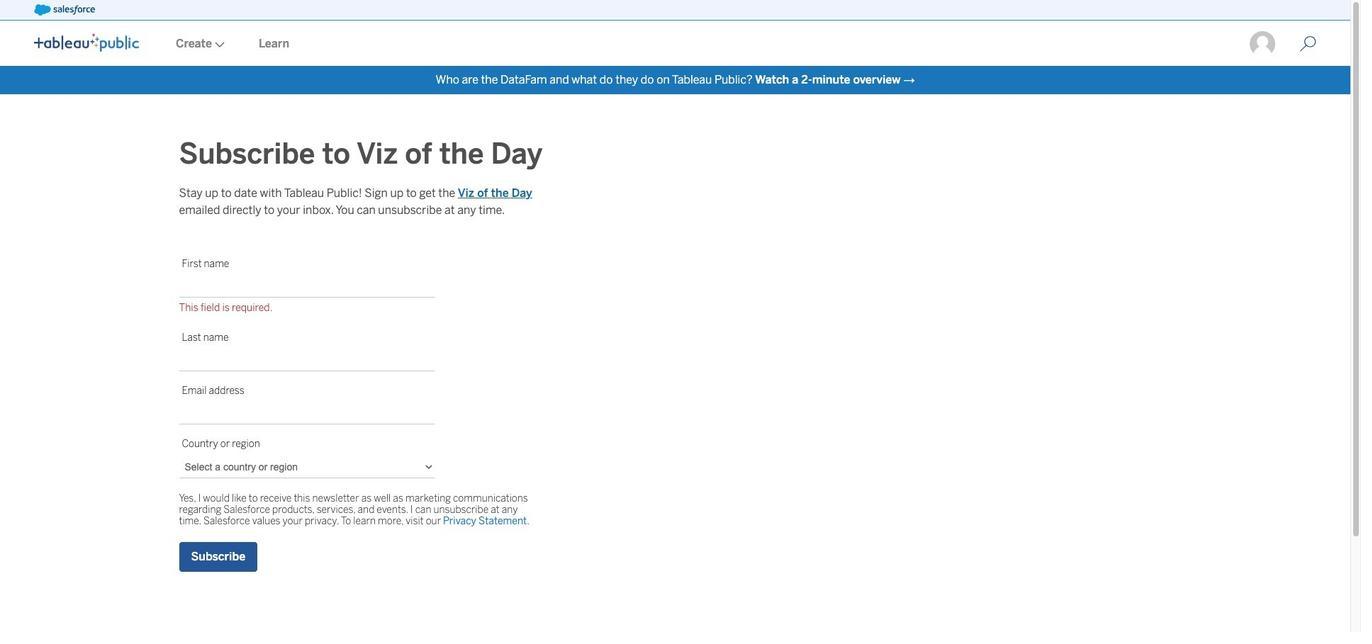 Task type: locate. For each thing, give the bounding box(es) containing it.
logo image
[[34, 33, 139, 52]]

None text field
[[179, 276, 434, 298]]

None email field
[[179, 403, 434, 425]]

None text field
[[179, 350, 434, 372]]



Task type: describe. For each thing, give the bounding box(es) containing it.
go to search image
[[1283, 35, 1334, 52]]

create image
[[212, 42, 225, 48]]

jacob.simon6557 image
[[1249, 30, 1278, 58]]

salesforce logo image
[[34, 4, 95, 16]]



Task type: vqa. For each thing, say whether or not it's contained in the screenshot.
Find More Data Sources
no



